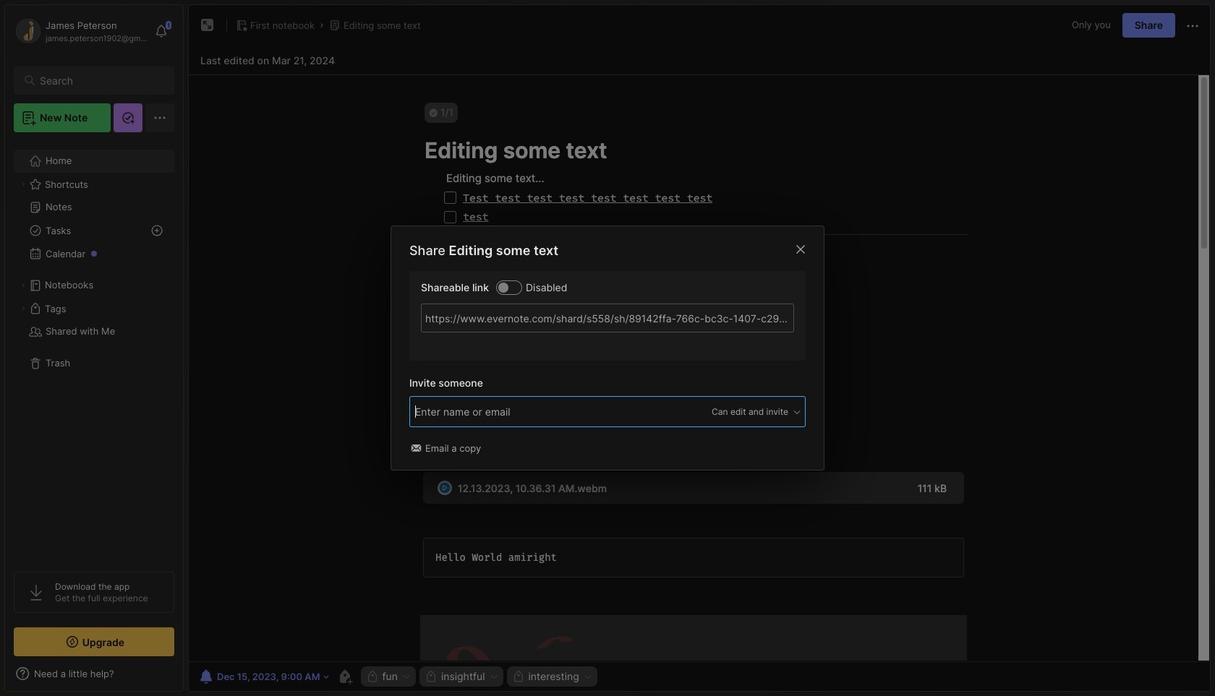 Task type: locate. For each thing, give the bounding box(es) containing it.
tree inside main element
[[5, 141, 183, 559]]

expand notebooks image
[[19, 282, 28, 290]]

expand tags image
[[19, 305, 28, 313]]

main element
[[0, 0, 188, 697]]

expand note image
[[199, 17, 216, 34]]

Shared URL text field
[[421, 304, 795, 333]]

tree
[[5, 141, 183, 559]]

shared link switcher image
[[499, 283, 509, 293]]

none search field inside main element
[[40, 72, 161, 89]]

None search field
[[40, 72, 161, 89]]



Task type: describe. For each thing, give the bounding box(es) containing it.
Select permission field
[[685, 406, 803, 419]]

Note Editor text field
[[189, 75, 1211, 662]]

Search text field
[[40, 74, 161, 88]]

close image
[[792, 241, 810, 258]]

note window element
[[188, 4, 1212, 693]]

Add tag field
[[414, 404, 588, 420]]

add tag image
[[336, 669, 354, 686]]



Task type: vqa. For each thing, say whether or not it's contained in the screenshot.
TO inside the For People Who Want To Capture Ideas And Find Them Quickly.
no



